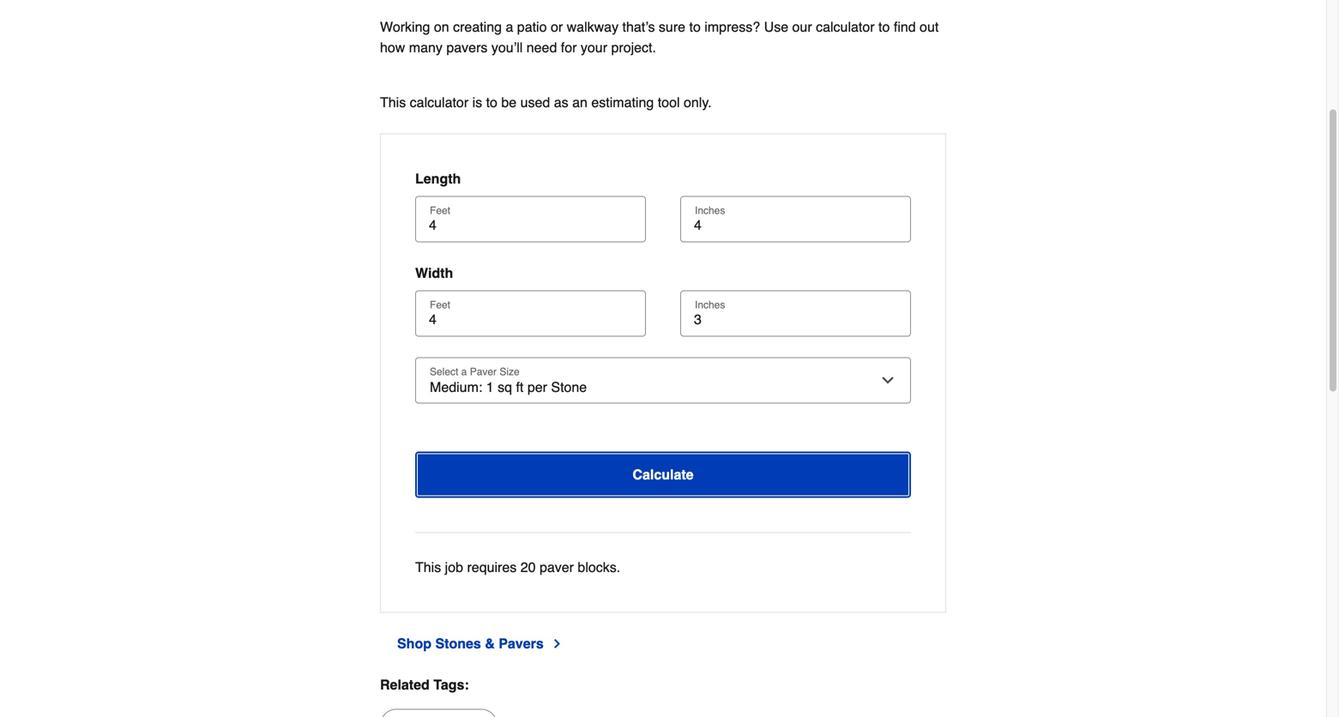 Task type: describe. For each thing, give the bounding box(es) containing it.
for
[[561, 39, 577, 55]]

calculate button
[[415, 452, 911, 498]]

or
[[551, 19, 563, 35]]

length
[[415, 171, 461, 187]]

walkway
[[567, 19, 619, 35]]

this job requires 20 paver blocks.
[[415, 559, 620, 575]]

calculator inside the working on creating a patio or walkway that's sure to impress? use our calculator to find out how many pavers you'll need for your project.
[[816, 19, 875, 35]]

that's
[[622, 19, 655, 35]]

used
[[520, 94, 550, 110]]

our
[[792, 19, 812, 35]]

estimating
[[591, 94, 654, 110]]

0 horizontal spatial to
[[486, 94, 498, 110]]

patio
[[517, 19, 547, 35]]

stones
[[435, 636, 481, 652]]

only.
[[684, 94, 712, 110]]

out
[[920, 19, 939, 35]]

width inches text field
[[687, 311, 904, 328]]

related tags:
[[380, 677, 469, 693]]

your
[[581, 39, 607, 55]]

20
[[521, 559, 536, 575]]

length feet text field
[[422, 217, 639, 234]]

width
[[415, 265, 453, 281]]

tool
[[658, 94, 680, 110]]

calculate
[[633, 467, 694, 483]]

how
[[380, 39, 405, 55]]

0 horizontal spatial calculator
[[410, 94, 469, 110]]

job
[[445, 559, 463, 575]]

you'll
[[491, 39, 523, 55]]

shop stones & pavers
[[397, 636, 544, 652]]

this calculator is to be used as an estimating tool only.
[[380, 94, 712, 110]]

this for this job requires 20 paver blocks.
[[415, 559, 441, 575]]

paver
[[540, 559, 574, 575]]

use
[[764, 19, 788, 35]]

working
[[380, 19, 430, 35]]

be
[[501, 94, 517, 110]]

sure
[[659, 19, 686, 35]]



Task type: locate. For each thing, give the bounding box(es) containing it.
to right is
[[486, 94, 498, 110]]

pavers
[[499, 636, 544, 652]]

requires
[[467, 559, 517, 575]]

related
[[380, 677, 430, 693]]

calculator right our
[[816, 19, 875, 35]]

blocks.
[[578, 559, 620, 575]]

0 vertical spatial this
[[380, 94, 406, 110]]

this
[[380, 94, 406, 110], [415, 559, 441, 575]]

1 horizontal spatial to
[[689, 19, 701, 35]]

a
[[506, 19, 513, 35]]

many
[[409, 39, 443, 55]]

shop stones & pavers link
[[397, 634, 564, 654]]

calculator
[[816, 19, 875, 35], [410, 94, 469, 110]]

2 horizontal spatial to
[[879, 19, 890, 35]]

this left job
[[415, 559, 441, 575]]

as
[[554, 94, 569, 110]]

length inches text field
[[687, 217, 904, 234]]

1 vertical spatial calculator
[[410, 94, 469, 110]]

1 horizontal spatial this
[[415, 559, 441, 575]]

pavers
[[446, 39, 488, 55]]

0 vertical spatial calculator
[[816, 19, 875, 35]]

calculator left is
[[410, 94, 469, 110]]

need
[[527, 39, 557, 55]]

impress?
[[705, 19, 760, 35]]

creating
[[453, 19, 502, 35]]

1 horizontal spatial calculator
[[816, 19, 875, 35]]

shop
[[397, 636, 432, 652]]

to right sure
[[689, 19, 701, 35]]

width feet text field
[[422, 311, 639, 328]]

an
[[572, 94, 588, 110]]

to left find
[[879, 19, 890, 35]]

working on creating a patio or walkway that's sure to impress? use our calculator to find out how many pavers you'll need for your project.
[[380, 19, 943, 55]]

tags:
[[433, 677, 469, 693]]

find
[[894, 19, 916, 35]]

project.
[[611, 39, 656, 55]]

to
[[689, 19, 701, 35], [879, 19, 890, 35], [486, 94, 498, 110]]

0 horizontal spatial this
[[380, 94, 406, 110]]

chevron right image
[[551, 637, 564, 651]]

is
[[472, 94, 482, 110]]

&
[[485, 636, 495, 652]]

this for this calculator is to be used as an estimating tool only.
[[380, 94, 406, 110]]

this down how
[[380, 94, 406, 110]]

1 vertical spatial this
[[415, 559, 441, 575]]

on
[[434, 19, 449, 35]]



Task type: vqa. For each thing, say whether or not it's contained in the screenshot.
"Installation" in Backsplash Installation
no



